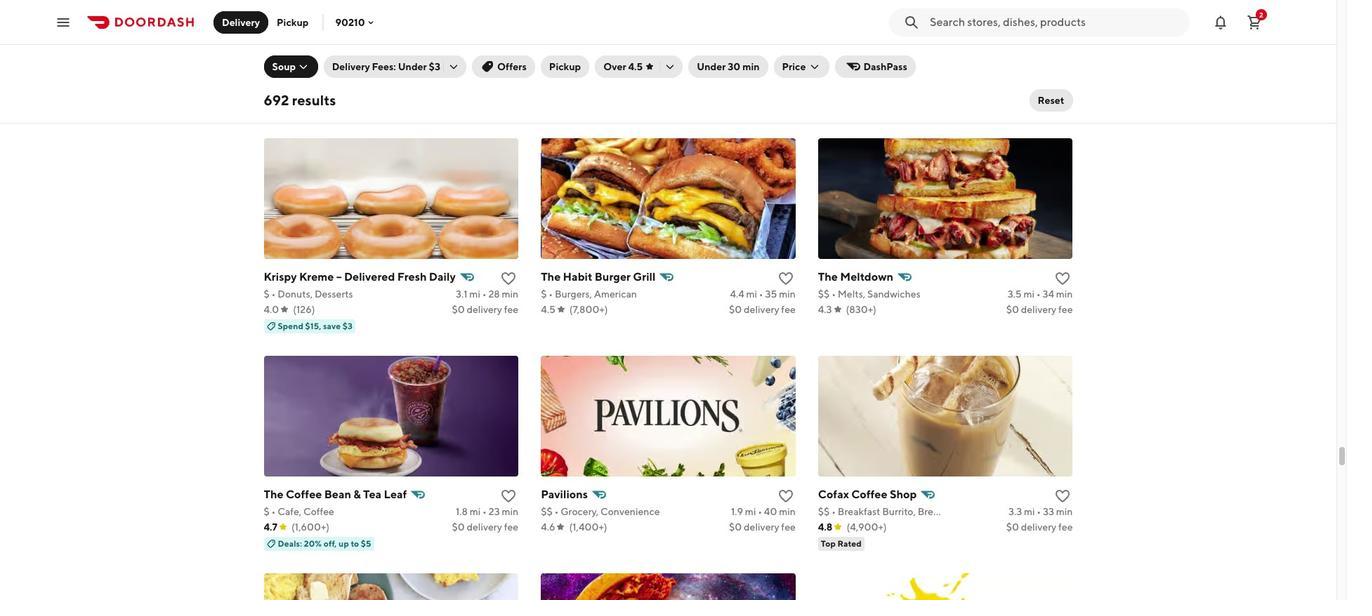 Task type: vqa. For each thing, say whether or not it's contained in the screenshot.
results
yes



Task type: describe. For each thing, give the bounding box(es) containing it.
cofax coffee shop
[[818, 488, 917, 501]]

delivery for delivery
[[222, 17, 260, 28]]

2
[[1260, 10, 1264, 19]]

• left the 23
[[483, 506, 487, 518]]

Store search: begin typing to search for stores available on DoorDash text field
[[930, 14, 1182, 30]]

fee for pavilions
[[782, 522, 796, 533]]

to
[[351, 539, 359, 549]]

offers button
[[472, 56, 535, 78]]

$$ for superba
[[541, 71, 553, 82]]

click to add this store to your saved list image up the 1.9 mi • 40 min
[[778, 488, 795, 505]]

reset button
[[1030, 89, 1073, 112]]

fees:
[[372, 61, 396, 72]]

4.6 for (7,600+)
[[264, 86, 278, 97]]

• down superba
[[555, 71, 559, 82]]

0 vertical spatial pickup button
[[268, 11, 317, 33]]

mi for plancha tacos
[[472, 71, 483, 82]]

fee for cofax coffee shop
[[1059, 522, 1073, 533]]

1.8
[[456, 506, 468, 518]]

4.0
[[264, 304, 279, 315]]

daily
[[429, 270, 456, 284]]

coffee up (1,600+)
[[304, 506, 334, 518]]

2 breakfast from the left
[[918, 506, 961, 518]]

$​0 for cofax coffee shop
[[1007, 522, 1019, 533]]

1.8 mi • 23 min
[[456, 506, 519, 518]]

delivery fees: under $3
[[332, 61, 441, 72]]

7.8 mi • 43 min
[[732, 71, 796, 82]]

burgers
[[881, 71, 916, 82]]

save
[[323, 321, 341, 331]]

deals:
[[278, 539, 302, 549]]

3.1 for plancha tacos
[[458, 71, 470, 82]]

reset
[[1038, 95, 1065, 106]]

results
[[292, 92, 336, 108]]

• up 4.0 at the bottom of page
[[272, 289, 276, 300]]

the meltdown
[[818, 270, 894, 284]]

$​0 for krispy kreme – delivered fresh daily
[[452, 304, 465, 315]]

40
[[764, 506, 777, 518]]

–
[[336, 270, 342, 284]]

$ for delivered
[[264, 289, 270, 300]]

$ • mexican, tacos
[[264, 71, 345, 82]]

1 vertical spatial 4.5
[[541, 304, 556, 315]]

$5
[[361, 539, 371, 549]]

20%
[[304, 539, 322, 549]]

notification bell image
[[1213, 14, 1230, 31]]

coffee for the
[[286, 488, 322, 501]]

price button
[[774, 56, 830, 78]]

3.3 mi • 33 min
[[1009, 506, 1073, 518]]

fresh
[[397, 270, 427, 284]]

23
[[489, 506, 500, 518]]

cofax
[[818, 488, 849, 501]]

$ • donuts, desserts
[[264, 289, 353, 300]]

over 4.5
[[604, 61, 643, 72]]

4.6 for (1,400+)
[[541, 522, 555, 533]]

click to add this store to your saved list image for tacos
[[500, 52, 517, 69]]

$$ • melts, sandwiches
[[818, 289, 921, 300]]

(126)
[[293, 304, 315, 315]]

90210
[[335, 17, 365, 28]]

superba
[[541, 52, 585, 66]]

delivery button
[[214, 11, 268, 33]]

desserts
[[315, 289, 353, 300]]

min for pavilions
[[779, 506, 796, 518]]

90210 button
[[335, 17, 376, 28]]

fast
[[832, 71, 851, 82]]

meltdown
[[841, 270, 894, 284]]

692 results
[[264, 92, 336, 108]]

delivery for the coffee bean & tea leaf
[[467, 522, 502, 533]]

$​0 delivery fee for the habit burger grill
[[729, 304, 796, 315]]

$​0 for the meltdown
[[1007, 304, 1019, 315]]

cafe,
[[278, 506, 302, 518]]

&
[[354, 488, 361, 501]]

1 breakfast from the left
[[838, 506, 881, 518]]

0 vertical spatial pickup
[[277, 17, 309, 28]]

(7,800+)
[[570, 304, 608, 315]]

grill
[[633, 270, 656, 284]]

3.1 for krispy kreme – delivered fresh daily
[[456, 289, 468, 300]]

min for plancha tacos
[[502, 71, 519, 82]]

min for krispy kreme – delivered fresh daily
[[502, 289, 519, 300]]

open menu image
[[55, 14, 72, 31]]

delivery for the habit burger grill
[[744, 304, 780, 315]]

• down pavilions
[[555, 506, 559, 518]]

$ • fast food, burgers $​0 delivery fee
[[818, 71, 1073, 97]]

1 horizontal spatial pickup button
[[541, 56, 590, 78]]

34
[[1043, 289, 1055, 300]]

the coffee bean & tea leaf
[[264, 488, 407, 501]]

click to add this store to your saved list image for the coffee bean & tea leaf
[[500, 488, 517, 505]]

$ for grill
[[541, 289, 547, 300]]

$3 for delivery fees: under $3
[[429, 61, 441, 72]]

$$ • grocery, convenience
[[541, 506, 660, 518]]

$​0 delivery fee for the meltdown
[[1007, 304, 1073, 315]]

$ for &
[[264, 506, 270, 518]]

min for cofax coffee shop
[[1057, 506, 1073, 518]]

the habit burger grill
[[541, 270, 656, 284]]

min for the meltdown
[[1057, 289, 1073, 300]]

• left 34
[[1037, 289, 1041, 300]]

$​0 delivery fee for cofax coffee shop
[[1007, 522, 1073, 533]]

31
[[491, 71, 500, 82]]

• down plancha
[[272, 71, 276, 82]]

click to add this store to your saved list image for superba
[[778, 52, 795, 69]]

4.4
[[730, 289, 745, 300]]

• left 40
[[758, 506, 762, 518]]

kreme
[[299, 270, 334, 284]]

soup
[[272, 61, 296, 72]]

click to add this store to your saved list image for habit
[[778, 270, 795, 287]]

bean
[[324, 488, 351, 501]]

the for the habit burger grill
[[541, 270, 561, 284]]

donuts,
[[278, 289, 313, 300]]

spend
[[278, 321, 304, 331]]

deals: 20% off, up to $5
[[278, 539, 371, 549]]

carl's
[[818, 52, 848, 66]]

$​0 for the habit burger grill
[[729, 304, 742, 315]]

$​0 delivery fee for krispy kreme – delivered fresh daily
[[452, 304, 519, 315]]

0 vertical spatial tacos
[[308, 52, 338, 66]]

top
[[821, 539, 836, 549]]

3.5 mi • 34 min
[[1008, 289, 1073, 300]]

$$ for pavilions
[[541, 506, 553, 518]]

3.1 mi • 31 min
[[458, 71, 519, 82]]

$3 for spend $15, save $3
[[343, 321, 353, 331]]

692
[[264, 92, 289, 108]]

$$ for cofax coffee shop
[[818, 506, 830, 518]]

$ left soup
[[264, 71, 270, 82]]

mexican,
[[278, 71, 318, 82]]

click to add this store to your saved list image for kreme
[[500, 270, 517, 287]]

3 items, open order cart image
[[1247, 14, 1263, 31]]

convenience
[[601, 506, 660, 518]]

click to add this store to your saved list image for the meltdown
[[1055, 270, 1072, 287]]

coffee for cofax
[[852, 488, 888, 501]]

(1,400+)
[[569, 522, 607, 533]]

tea
[[363, 488, 382, 501]]

dashpass
[[864, 61, 908, 72]]

1 under from the left
[[398, 61, 427, 72]]

under 30 min button
[[689, 56, 768, 78]]

3.5
[[1008, 289, 1022, 300]]

2 button
[[1241, 8, 1269, 36]]

$15,
[[305, 321, 321, 331]]

$ inside '$ • fast food, burgers $​0 delivery fee'
[[818, 71, 824, 82]]

melts,
[[838, 289, 866, 300]]

4.5 inside button
[[629, 61, 643, 72]]

• down cofax
[[832, 506, 836, 518]]

delivery for the meltdown
[[1021, 304, 1057, 315]]

offers
[[498, 61, 527, 72]]

the for the meltdown
[[818, 270, 838, 284]]



Task type: locate. For each thing, give the bounding box(es) containing it.
(830+)
[[846, 304, 877, 315]]

click to add this store to your saved list image up "3.1 mi • 31 min"
[[500, 52, 517, 69]]

delivery for pavilions
[[744, 522, 780, 533]]

delivered
[[344, 270, 395, 284]]

4.5 right over
[[629, 61, 643, 72]]

0 horizontal spatial breakfast
[[838, 506, 881, 518]]

$​0 delivery fee down the 1.9 mi • 40 min
[[729, 522, 796, 533]]

$ up 4.0 at the bottom of page
[[264, 289, 270, 300]]

1 vertical spatial click to add this store to your saved list image
[[1055, 270, 1072, 287]]

pickup button left over
[[541, 56, 590, 78]]

mi right the 3.3
[[1025, 506, 1035, 518]]

american
[[594, 289, 637, 300]]

habit
[[563, 270, 593, 284]]

(4,900+)
[[847, 522, 887, 533]]

$​0 delivery fee down the 3.3 mi • 33 min
[[1007, 522, 1073, 533]]

mi right 3.5
[[1024, 289, 1035, 300]]

burgers,
[[555, 289, 592, 300]]

• left 35
[[759, 289, 764, 300]]

0 vertical spatial 4.6
[[264, 86, 278, 97]]

plancha tacos
[[264, 52, 338, 66]]

click to add this store to your saved list image up 1.8 mi • 23 min
[[500, 488, 517, 505]]

$$ down pavilions
[[541, 506, 553, 518]]

2 horizontal spatial click to add this store to your saved list image
[[1055, 270, 1072, 287]]

$ left fast
[[818, 71, 824, 82]]

• left 43
[[760, 71, 764, 82]]

4.5
[[629, 61, 643, 72], [541, 304, 556, 315]]

4.3
[[818, 304, 832, 315]]

• up 4.3
[[832, 289, 836, 300]]

• left fast
[[826, 71, 830, 82]]

3.1 left 31
[[458, 71, 470, 82]]

$​0 down 1.9
[[729, 522, 742, 533]]

breakfast up (4,900+)
[[838, 506, 881, 518]]

min right 35
[[779, 289, 796, 300]]

0 horizontal spatial 4.5
[[541, 304, 556, 315]]

$​0 delivery fee for pavilions
[[729, 522, 796, 533]]

$​0 for the coffee bean & tea leaf
[[452, 522, 465, 533]]

4.5 down 'burgers,'
[[541, 304, 556, 315]]

fee for the coffee bean & tea leaf
[[504, 522, 519, 533]]

under 30 min
[[697, 61, 760, 72]]

0 horizontal spatial click to add this store to your saved list image
[[500, 488, 517, 505]]

$ • burgers, american
[[541, 289, 637, 300]]

$$ up 4.3
[[818, 289, 830, 300]]

mi for superba
[[747, 71, 758, 82]]

0 horizontal spatial under
[[398, 61, 427, 72]]

the up melts,
[[818, 270, 838, 284]]

35
[[766, 289, 777, 300]]

pickup up plancha
[[277, 17, 309, 28]]

$​0
[[1007, 86, 1019, 97], [452, 304, 465, 315], [729, 304, 742, 315], [1007, 304, 1019, 315], [452, 522, 465, 533], [729, 522, 742, 533], [1007, 522, 1019, 533]]

mi for the habit burger grill
[[747, 289, 758, 300]]

• left 'burgers,'
[[549, 289, 553, 300]]

$​0 down 3.1 mi • 28 min
[[452, 304, 465, 315]]

burrito,
[[883, 506, 916, 518]]

3.1 left 28
[[456, 289, 468, 300]]

min right '33'
[[1057, 506, 1073, 518]]

delivery for cofax coffee shop
[[1021, 522, 1057, 533]]

1 horizontal spatial 4.6
[[541, 522, 555, 533]]

min for the habit burger grill
[[779, 289, 796, 300]]

click to add this store to your saved list image for coffee
[[1055, 488, 1072, 505]]

leaf
[[384, 488, 407, 501]]

$
[[264, 71, 270, 82], [818, 71, 824, 82], [264, 289, 270, 300], [541, 289, 547, 300], [264, 506, 270, 518]]

$​0 down 4.4
[[729, 304, 742, 315]]

min right the 23
[[502, 506, 519, 518]]

1 horizontal spatial delivery
[[332, 61, 370, 72]]

fee for the habit burger grill
[[782, 304, 796, 315]]

delivery for delivery fees: under $3
[[332, 61, 370, 72]]

delivery
[[1021, 86, 1057, 97], [467, 304, 502, 315], [744, 304, 780, 315], [1021, 304, 1057, 315], [467, 522, 502, 533], [744, 522, 780, 533], [1021, 522, 1057, 533]]

$​0 for pavilions
[[729, 522, 742, 533]]

$​0 delivery fee down 1.8 mi • 23 min
[[452, 522, 519, 533]]

33
[[1043, 506, 1055, 518]]

0 horizontal spatial delivery
[[222, 17, 260, 28]]

$ • cafe, coffee
[[264, 506, 334, 518]]

$​0 delivery fee down "4.4 mi • 35 min"
[[729, 304, 796, 315]]

breakfast right burrito, at the right of page
[[918, 506, 961, 518]]

pavilions
[[541, 488, 588, 501]]

43
[[766, 71, 777, 82]]

2 vertical spatial click to add this store to your saved list image
[[500, 488, 517, 505]]

$​0 down the 1.8
[[452, 522, 465, 533]]

3.1
[[458, 71, 470, 82], [456, 289, 468, 300]]

min right 43
[[779, 71, 796, 82]]

mi for krispy kreme – delivered fresh daily
[[470, 289, 481, 300]]

mi for cofax coffee shop
[[1025, 506, 1035, 518]]

28
[[489, 289, 500, 300]]

rated
[[838, 539, 862, 549]]

min right 31
[[502, 71, 519, 82]]

1 vertical spatial pickup button
[[541, 56, 590, 78]]

under right fees:
[[398, 61, 427, 72]]

•
[[272, 71, 276, 82], [485, 71, 489, 82], [555, 71, 559, 82], [760, 71, 764, 82], [826, 71, 830, 82], [272, 289, 276, 300], [483, 289, 487, 300], [549, 289, 553, 300], [759, 289, 764, 300], [832, 289, 836, 300], [1037, 289, 1041, 300], [272, 506, 276, 518], [483, 506, 487, 518], [555, 506, 559, 518], [758, 506, 762, 518], [832, 506, 836, 518], [1037, 506, 1042, 518]]

2 horizontal spatial the
[[818, 270, 838, 284]]

click to add this store to your saved list image up the 3.3 mi • 33 min
[[1055, 488, 1072, 505]]

click to add this store to your saved list image up 3.1 mi • 28 min
[[500, 270, 517, 287]]

click to add this store to your saved list image
[[778, 52, 795, 69], [1055, 270, 1072, 287], [500, 488, 517, 505]]

$$ down superba
[[541, 71, 553, 82]]

0 vertical spatial 3.1
[[458, 71, 470, 82]]

0 horizontal spatial pickup
[[277, 17, 309, 28]]

0 horizontal spatial the
[[264, 488, 284, 501]]

click to add this store to your saved list image
[[500, 52, 517, 69], [500, 270, 517, 287], [778, 270, 795, 287], [778, 488, 795, 505], [1055, 488, 1072, 505]]

click to add this store to your saved list image up 3.5 mi • 34 min
[[1055, 270, 1072, 287]]

min for the coffee bean & tea leaf
[[502, 506, 519, 518]]

4.6 down pavilions
[[541, 522, 555, 533]]

spend $15, save $3
[[278, 321, 353, 331]]

0 vertical spatial click to add this store to your saved list image
[[778, 52, 795, 69]]

mi for the coffee bean & tea leaf
[[470, 506, 481, 518]]

$3 right fees:
[[429, 61, 441, 72]]

min right 28
[[502, 289, 519, 300]]

bakeries
[[596, 71, 634, 82]]

pickup button up plancha
[[268, 11, 317, 33]]

0 horizontal spatial pickup button
[[268, 11, 317, 33]]

min inside button
[[743, 61, 760, 72]]

min right 40
[[779, 506, 796, 518]]

shop
[[890, 488, 917, 501]]

4.7
[[264, 522, 278, 533]]

the for the coffee bean & tea leaf
[[264, 488, 284, 501]]

delivery for krispy kreme – delivered fresh daily
[[467, 304, 502, 315]]

over 4.5 button
[[595, 56, 683, 78]]

mi right 4.4
[[747, 289, 758, 300]]

2 under from the left
[[697, 61, 726, 72]]

fee for krispy kreme – delivered fresh daily
[[504, 304, 519, 315]]

4.6 down soup
[[264, 86, 278, 97]]

mi left 28
[[470, 289, 481, 300]]

1 vertical spatial delivery
[[332, 61, 370, 72]]

1 vertical spatial pickup
[[549, 61, 581, 72]]

$​0 delivery fee down 3.5 mi • 34 min
[[1007, 304, 1073, 315]]

min for superba
[[779, 71, 796, 82]]

mi right 1.9
[[745, 506, 756, 518]]

coffee
[[286, 488, 322, 501], [852, 488, 888, 501], [304, 506, 334, 518]]

min right 30
[[743, 61, 760, 72]]

min right 34
[[1057, 289, 1073, 300]]

click to add this store to your saved list image up "4.4 mi • 35 min"
[[778, 270, 795, 287]]

pickup
[[277, 17, 309, 28], [549, 61, 581, 72]]

fee
[[1059, 86, 1073, 97], [504, 304, 519, 315], [782, 304, 796, 315], [1059, 304, 1073, 315], [504, 522, 519, 533], [782, 522, 796, 533], [1059, 522, 1073, 533]]

0 vertical spatial delivery
[[222, 17, 260, 28]]

1 vertical spatial 3.1
[[456, 289, 468, 300]]

off,
[[324, 539, 337, 549]]

jr.
[[851, 52, 863, 66]]

1 horizontal spatial breakfast
[[918, 506, 961, 518]]

0 horizontal spatial 4.6
[[264, 86, 278, 97]]

• left 31
[[485, 71, 489, 82]]

bakery,
[[561, 71, 594, 82]]

fee for the meltdown
[[1059, 304, 1073, 315]]

1 horizontal spatial 4.5
[[629, 61, 643, 72]]

breakfast
[[838, 506, 881, 518], [918, 506, 961, 518]]

$$ up 4.8
[[818, 506, 830, 518]]

$$ • breakfast burrito, breakfast
[[818, 506, 961, 518]]

tacos up (7,600+)
[[320, 71, 345, 82]]

1 horizontal spatial $3
[[429, 61, 441, 72]]

1 vertical spatial tacos
[[320, 71, 345, 82]]

delivery inside '$ • fast food, burgers $​0 delivery fee'
[[1021, 86, 1057, 97]]

$​0 inside '$ • fast food, burgers $​0 delivery fee'
[[1007, 86, 1019, 97]]

fee inside '$ • fast food, burgers $​0 delivery fee'
[[1059, 86, 1073, 97]]

$​0 delivery fee down 3.1 mi • 28 min
[[452, 304, 519, 315]]

1 horizontal spatial the
[[541, 270, 561, 284]]

delivery inside button
[[222, 17, 260, 28]]

1 horizontal spatial click to add this store to your saved list image
[[778, 52, 795, 69]]

$$ • bakery, bakeries
[[541, 71, 634, 82]]

mi left 31
[[472, 71, 483, 82]]

pickup left over
[[549, 61, 581, 72]]

3.3
[[1009, 506, 1023, 518]]

$$ for the meltdown
[[818, 289, 830, 300]]

click to add this store to your saved list image up 7.8 mi • 43 min
[[778, 52, 795, 69]]

• left '33'
[[1037, 506, 1042, 518]]

mi for the meltdown
[[1024, 289, 1035, 300]]

pickup button
[[268, 11, 317, 33], [541, 56, 590, 78]]

1 horizontal spatial pickup
[[549, 61, 581, 72]]

coffee up the $$ • breakfast burrito, breakfast at the right
[[852, 488, 888, 501]]

mi right 7.8
[[747, 71, 758, 82]]

$​0 down 3.5
[[1007, 304, 1019, 315]]

0 horizontal spatial $3
[[343, 321, 353, 331]]

(7,600+)
[[292, 86, 331, 97]]

tacos up $ • mexican, tacos
[[308, 52, 338, 66]]

(1,600+)
[[292, 522, 330, 533]]

$ up 4.7
[[264, 506, 270, 518]]

dashpass button
[[836, 56, 916, 78]]

• inside '$ • fast food, burgers $​0 delivery fee'
[[826, 71, 830, 82]]

$ left 'burgers,'
[[541, 289, 547, 300]]

under left 30
[[697, 61, 726, 72]]

3.1 mi • 28 min
[[456, 289, 519, 300]]

4.8
[[818, 522, 833, 533]]

sandwiches
[[868, 289, 921, 300]]

mi
[[472, 71, 483, 82], [747, 71, 758, 82], [470, 289, 481, 300], [747, 289, 758, 300], [1024, 289, 1035, 300], [470, 506, 481, 518], [745, 506, 756, 518], [1025, 506, 1035, 518]]

1 vertical spatial 4.6
[[541, 522, 555, 533]]

$​0 down the 3.3
[[1007, 522, 1019, 533]]

$3 right save at bottom left
[[343, 321, 353, 331]]

mi for pavilions
[[745, 506, 756, 518]]

top rated
[[821, 539, 862, 549]]

grocery,
[[561, 506, 599, 518]]

soup button
[[264, 56, 318, 78]]

1.9
[[731, 506, 743, 518]]

the left habit on the top of the page
[[541, 270, 561, 284]]

• left 28
[[483, 289, 487, 300]]

$​0 left reset button
[[1007, 86, 1019, 97]]

$​0 delivery fee for the coffee bean & tea leaf
[[452, 522, 519, 533]]

mi right the 1.8
[[470, 506, 481, 518]]

coffee up $ • cafe, coffee
[[286, 488, 322, 501]]

4.4 mi • 35 min
[[730, 289, 796, 300]]

plancha
[[264, 52, 306, 66]]

1 horizontal spatial under
[[697, 61, 726, 72]]

carl's jr.
[[818, 52, 863, 66]]

• up 4.7
[[272, 506, 276, 518]]

0 vertical spatial 4.5
[[629, 61, 643, 72]]

under
[[398, 61, 427, 72], [697, 61, 726, 72]]

under inside under 30 min button
[[697, 61, 726, 72]]

0 vertical spatial $3
[[429, 61, 441, 72]]

$​0 delivery fee
[[452, 304, 519, 315], [729, 304, 796, 315], [1007, 304, 1073, 315], [452, 522, 519, 533], [729, 522, 796, 533], [1007, 522, 1073, 533]]

the up cafe,
[[264, 488, 284, 501]]

4.6
[[264, 86, 278, 97], [541, 522, 555, 533]]

1 vertical spatial $3
[[343, 321, 353, 331]]



